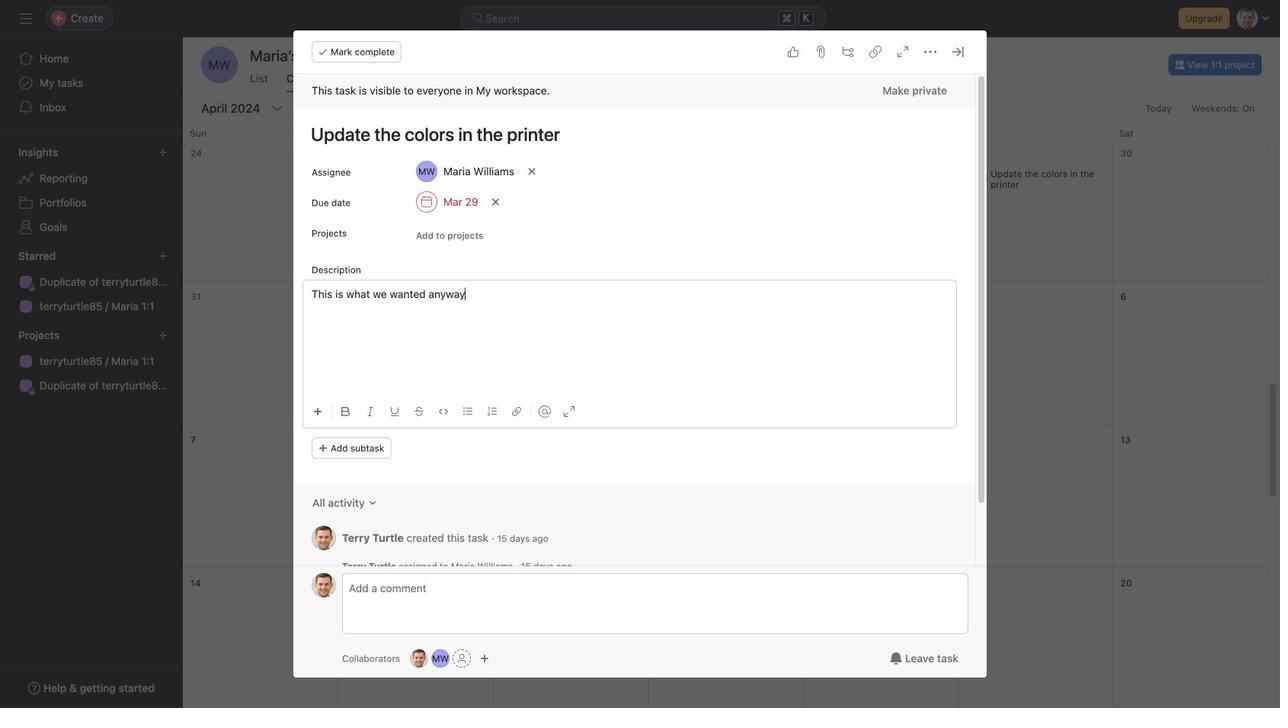 Task type: describe. For each thing, give the bounding box(es) containing it.
main content inside update the colors in the printer dialog
[[293, 74, 976, 636]]

add or remove collaborators image
[[431, 649, 450, 668]]

add subtask image
[[842, 46, 854, 58]]

0 horizontal spatial add or remove collaborators image
[[410, 649, 428, 668]]

add to starred image
[[375, 50, 387, 62]]

close details image
[[952, 46, 964, 58]]

insights element
[[0, 139, 183, 242]]

0 likes. click to like this task image
[[787, 46, 799, 58]]

underline image
[[390, 407, 399, 416]]

strikethrough image
[[415, 407, 424, 416]]

1 horizontal spatial add or remove collaborators image
[[480, 654, 489, 663]]

copy task link image
[[870, 46, 882, 58]]

0 horizontal spatial full screen image
[[563, 405, 575, 418]]

bulleted list image
[[463, 407, 473, 416]]

clear due date image
[[491, 197, 500, 207]]

bold image
[[341, 407, 351, 416]]

projects element
[[0, 322, 183, 401]]



Task type: locate. For each thing, give the bounding box(es) containing it.
full screen image right at mention image
[[563, 405, 575, 418]]

attachments: add a file to this task, update the colors in the printer image
[[815, 46, 827, 58]]

0 vertical spatial full screen image
[[897, 46, 909, 58]]

1 open user profile image from the top
[[312, 526, 336, 550]]

italics image
[[366, 407, 375, 416]]

code image
[[439, 407, 448, 416]]

1 vertical spatial full screen image
[[563, 405, 575, 418]]

global element
[[0, 37, 183, 129]]

update the colors in the printer dialog
[[293, 30, 987, 678]]

insert an object image
[[313, 407, 322, 416]]

add or remove collaborators image right add or remove collaborators image
[[480, 654, 489, 663]]

full screen image
[[897, 46, 909, 58], [563, 405, 575, 418]]

add or remove collaborators image left add or remove collaborators image
[[410, 649, 428, 668]]

1 horizontal spatial full screen image
[[897, 46, 909, 58]]

0 vertical spatial open user profile image
[[312, 526, 336, 550]]

starred element
[[0, 242, 183, 322]]

main content
[[293, 74, 976, 636]]

numbered list image
[[488, 407, 497, 416]]

1 vertical spatial open user profile image
[[312, 573, 336, 598]]

at mention image
[[539, 405, 551, 418]]

Task Name text field
[[301, 117, 957, 152]]

remove assignee image
[[527, 167, 537, 176]]

link image
[[512, 407, 521, 416]]

more actions for this task image
[[924, 46, 937, 58]]

2 open user profile image from the top
[[312, 573, 336, 598]]

toolbar inside update the colors in the printer dialog
[[307, 394, 957, 428]]

hide sidebar image
[[20, 12, 32, 24]]

toolbar
[[307, 394, 957, 428]]

add or remove collaborators image
[[410, 649, 428, 668], [480, 654, 489, 663]]

full screen image left more actions for this task icon
[[897, 46, 909, 58]]

open user profile image
[[312, 526, 336, 550], [312, 573, 336, 598]]



Task type: vqa. For each thing, say whether or not it's contained in the screenshot.
See details, My workspace Icon
no



